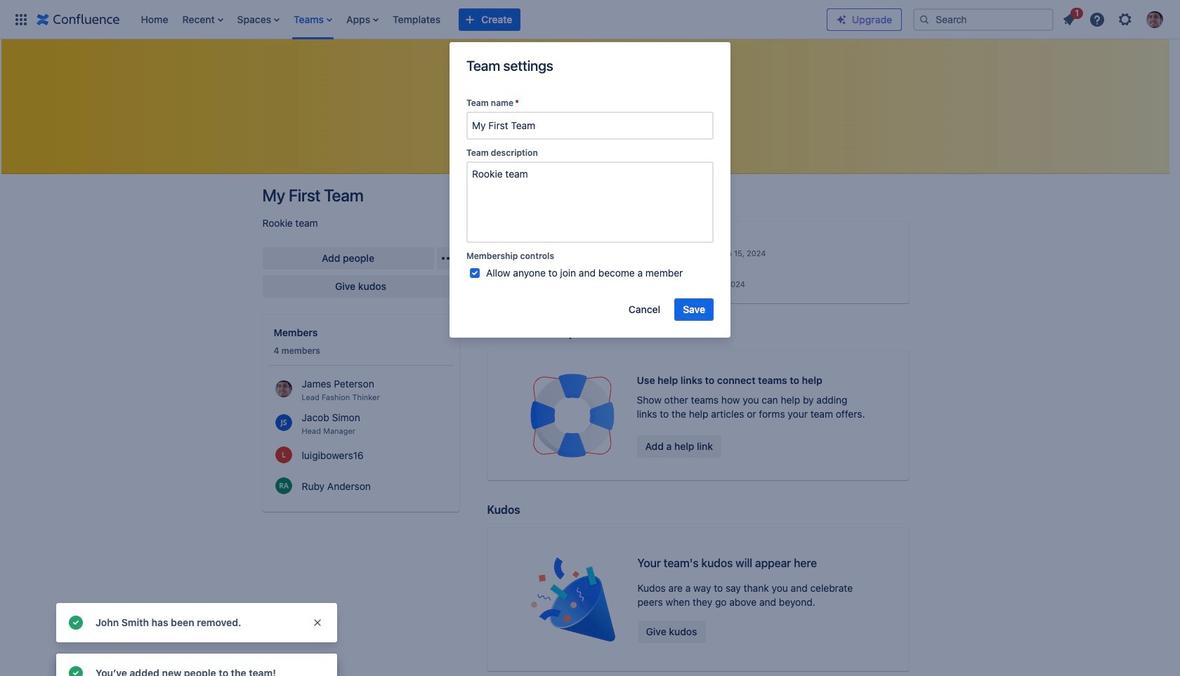 Task type: locate. For each thing, give the bounding box(es) containing it.
1 vertical spatial success image
[[67, 665, 84, 677]]

confluence image
[[37, 11, 120, 28], [37, 11, 120, 28]]

1 horizontal spatial list
[[1057, 5, 1172, 32]]

None search field
[[913, 8, 1054, 31]]

Describe your team using a few words text field
[[467, 162, 714, 243]]

dialog
[[450, 42, 731, 338]]

banner
[[0, 0, 1180, 39]]

0 vertical spatial success image
[[67, 615, 84, 632]]

settings icon image
[[1117, 11, 1134, 28]]

list
[[134, 0, 827, 39], [1057, 5, 1172, 32]]

1 horizontal spatial list item
[[290, 0, 337, 39]]

2 horizontal spatial list item
[[1057, 5, 1084, 31]]

success image
[[67, 615, 84, 632], [67, 665, 84, 677]]

list item
[[178, 0, 227, 39], [290, 0, 337, 39], [1057, 5, 1084, 31]]

search image
[[919, 14, 930, 25]]

e.g. HR Team, Redesign Project, Team Mango field
[[468, 113, 713, 138]]



Task type: vqa. For each thing, say whether or not it's contained in the screenshot.
first wear from right
no



Task type: describe. For each thing, give the bounding box(es) containing it.
dismiss image
[[312, 618, 323, 629]]

0 horizontal spatial list
[[134, 0, 827, 39]]

2 success image from the top
[[67, 665, 84, 677]]

success image
[[67, 665, 84, 677]]

0 horizontal spatial list item
[[178, 0, 227, 39]]

global element
[[8, 0, 827, 39]]

Search field
[[913, 8, 1054, 31]]

1 success image from the top
[[67, 615, 84, 632]]

premium image
[[836, 14, 847, 25]]



